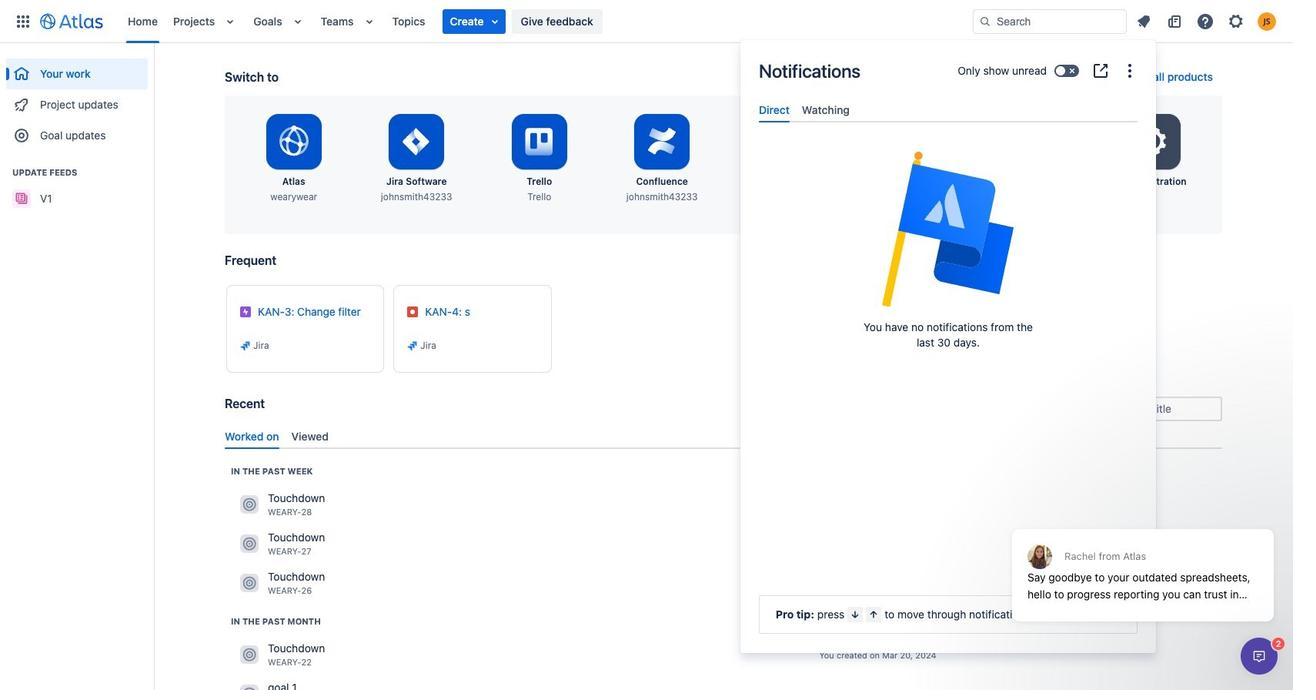 Task type: vqa. For each thing, say whether or not it's contained in the screenshot.
tab panel
yes



Task type: locate. For each thing, give the bounding box(es) containing it.
search image
[[980, 15, 992, 27]]

heading
[[6, 166, 148, 179], [231, 465, 313, 477], [231, 615, 321, 628]]

1 horizontal spatial list
[[1130, 9, 1285, 33]]

jira image
[[239, 340, 252, 352]]

2 vertical spatial heading
[[231, 615, 321, 628]]

0 vertical spatial tab list
[[753, 97, 1144, 123]]

banner
[[0, 0, 1294, 43]]

top element
[[9, 0, 973, 43]]

None search field
[[973, 9, 1127, 33]]

1 townsquare image from the top
[[240, 495, 259, 514]]

search image
[[1092, 402, 1104, 414]]

townsquare image
[[240, 495, 259, 514], [240, 535, 259, 553], [240, 574, 259, 592], [240, 685, 259, 690]]

notifications image
[[1135, 12, 1154, 30]]

tab panel
[[753, 123, 1144, 136]]

1 vertical spatial heading
[[231, 465, 313, 477]]

group
[[6, 43, 148, 156], [6, 151, 148, 219]]

1 vertical spatial tab list
[[219, 423, 1229, 449]]

dialog
[[741, 40, 1157, 653], [1005, 491, 1282, 633], [1241, 638, 1278, 675]]

list item
[[442, 9, 506, 33]]

list
[[120, 0, 973, 43], [1130, 9, 1285, 33]]

more image
[[1121, 62, 1140, 80]]

settings image
[[1135, 123, 1172, 160]]

jira image
[[239, 340, 252, 352], [407, 340, 419, 352], [407, 340, 419, 352]]

account image
[[1258, 12, 1277, 30]]

tab list
[[753, 97, 1144, 123], [219, 423, 1229, 449]]

arrow up image
[[868, 608, 880, 621]]



Task type: describe. For each thing, give the bounding box(es) containing it.
heading for 4th townsquare image from the bottom of the page
[[231, 465, 313, 477]]

Search field
[[973, 9, 1127, 33]]

2 townsquare image from the top
[[240, 535, 259, 553]]

switch to... image
[[14, 12, 32, 30]]

0 vertical spatial heading
[[6, 166, 148, 179]]

heading for townsquare icon
[[231, 615, 321, 628]]

townsquare image
[[240, 646, 259, 664]]

arrow down image
[[850, 608, 862, 621]]

0 horizontal spatial list
[[120, 0, 973, 43]]

open notifications in a new tab image
[[1092, 62, 1110, 80]]

2 group from the top
[[6, 151, 148, 219]]

list item inside list
[[442, 9, 506, 33]]

settings image
[[1228, 12, 1246, 30]]

1 group from the top
[[6, 43, 148, 156]]

3 townsquare image from the top
[[240, 574, 259, 592]]

4 townsquare image from the top
[[240, 685, 259, 690]]

help image
[[1197, 12, 1215, 30]]

Filter by title field
[[1087, 398, 1221, 420]]



